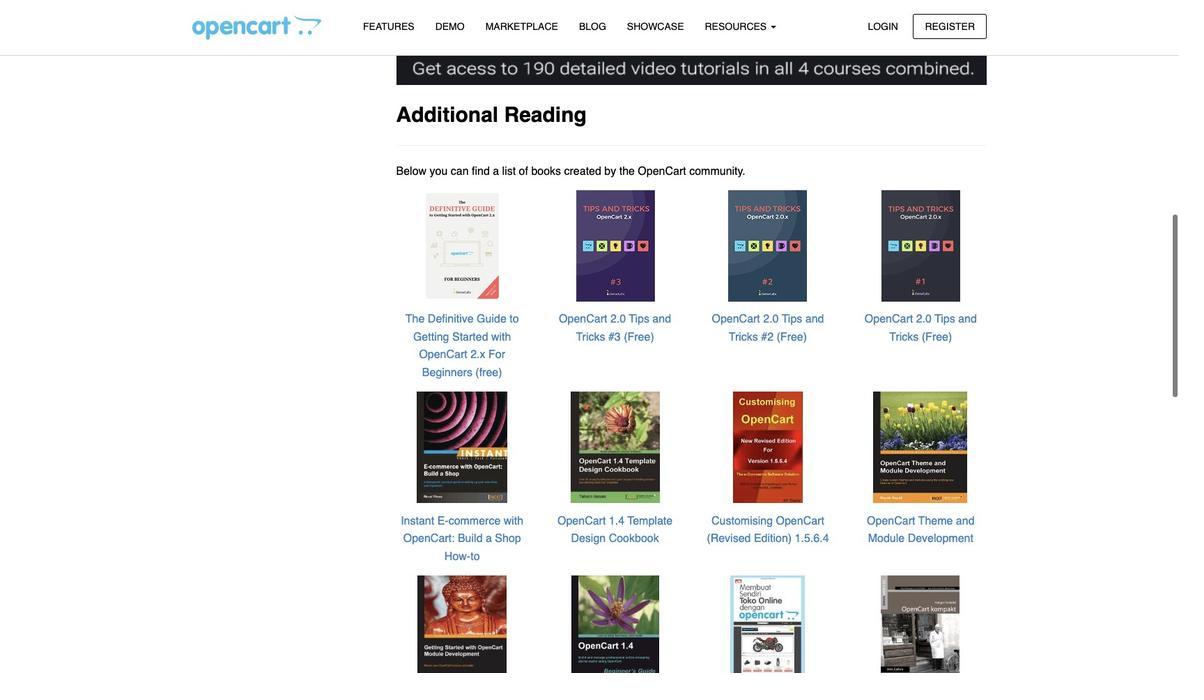 Task type: locate. For each thing, give the bounding box(es) containing it.
0 horizontal spatial tricks
[[576, 331, 605, 344]]

opencart 2.0 tips and tricks #3 (free)
[[559, 313, 671, 344]]

created
[[564, 165, 602, 178]]

opencart inside opencart 2.0 tips and tricks (free)
[[865, 313, 913, 326]]

free opencart book image
[[865, 189, 978, 302]]

the
[[620, 165, 635, 178]]

tips inside opencart 2.0 tips and tricks (free)
[[935, 313, 956, 326]]

tricks inside opencart 2.0 tips and tricks #3 (free)
[[576, 331, 605, 344]]

opencart inside the definitive guide to getting started with opencart 2.x for beginners (free)
[[419, 349, 468, 361]]

(free) inside opencart 2.0 tips and tricks #3 (free)
[[624, 331, 654, 344]]

to right "guide"
[[510, 313, 519, 326]]

with inside instant e-commerce with opencart: build a shop how-to
[[504, 515, 524, 527]]

2 horizontal spatial tips
[[935, 313, 956, 326]]

opencart 2.0 tips and tricks #2 (free)
[[712, 313, 824, 344]]

for
[[489, 349, 505, 361]]

tricks inside opencart 2.0 tips and tricks (free)
[[890, 331, 919, 344]]

(free)
[[624, 331, 654, 344], [777, 331, 807, 344], [922, 331, 953, 344]]

a left "list"
[[493, 165, 499, 178]]

tricks
[[576, 331, 605, 344], [729, 331, 758, 344], [890, 331, 919, 344]]

2 tricks from the left
[[729, 331, 758, 344]]

1 horizontal spatial a
[[493, 165, 499, 178]]

2.0
[[611, 313, 626, 326], [764, 313, 779, 326], [917, 313, 932, 326]]

and inside 'opencart theme and module development'
[[956, 515, 975, 527]]

tips inside opencart 2.0 tips and tricks #3 (free)
[[629, 313, 650, 326]]

opencart:
[[403, 533, 455, 545]]

opencart inside opencart 1.4 template design cookbook
[[558, 515, 606, 527]]

1 vertical spatial to
[[471, 551, 480, 563]]

with up for on the bottom
[[491, 331, 511, 344]]

marketplace link
[[475, 15, 569, 39]]

a
[[493, 165, 499, 178], [486, 533, 492, 545]]

of
[[519, 165, 528, 178]]

list
[[502, 165, 516, 178]]

and for opencart 2.0 tips and tricks #3 (free)
[[653, 313, 671, 326]]

3 tricks from the left
[[890, 331, 919, 344]]

0 vertical spatial to
[[510, 313, 519, 326]]

0 vertical spatial with
[[491, 331, 511, 344]]

to down build
[[471, 551, 480, 563]]

#2
[[762, 331, 774, 344]]

3 tips from the left
[[935, 313, 956, 326]]

1 (free) from the left
[[624, 331, 654, 344]]

2 horizontal spatial tricks
[[890, 331, 919, 344]]

opencart
[[638, 165, 687, 178], [559, 313, 608, 326], [712, 313, 760, 326], [865, 313, 913, 326], [419, 349, 468, 361], [558, 515, 606, 527], [776, 515, 825, 527], [867, 515, 916, 527]]

additional reading
[[396, 102, 587, 127]]

tricks inside opencart 2.0 tips and tricks #2 (free)
[[729, 331, 758, 344]]

(free) inside opencart 2.0 tips and tricks #2 (free)
[[777, 331, 807, 344]]

2.0 inside opencart 2.0 tips and tricks #3 (free)
[[611, 313, 626, 326]]

tips inside opencart 2.0 tips and tricks #2 (free)
[[782, 313, 803, 326]]

0 horizontal spatial (free)
[[624, 331, 654, 344]]

1 horizontal spatial tricks
[[729, 331, 758, 344]]

and for opencart 2.0 tips and tricks (free)
[[959, 313, 977, 326]]

design
[[571, 533, 606, 545]]

a right build
[[486, 533, 492, 545]]

1.4
[[609, 515, 625, 527]]

find
[[472, 165, 490, 178]]

reading
[[504, 102, 587, 127]]

instant e-commerce with opencart: build a shop how-to image
[[406, 391, 519, 504]]

2 tips from the left
[[782, 313, 803, 326]]

module
[[868, 533, 905, 545]]

2 horizontal spatial 2.0
[[917, 313, 932, 326]]

guide
[[477, 313, 507, 326]]

1 2.0 from the left
[[611, 313, 626, 326]]

opencart 1.4 template design cookbook link
[[558, 515, 673, 545]]

opencart 1.4 template design cookbook image
[[559, 391, 672, 504]]

2.0 inside opencart 2.0 tips and tricks (free)
[[917, 313, 932, 326]]

opencart inside customising opencart (revised edition) 1.5.6.4
[[776, 515, 825, 527]]

1 horizontal spatial 2.0
[[764, 313, 779, 326]]

login
[[868, 21, 899, 32]]

membuat sendiri toko online dengan opencart (indonesian edition) image
[[712, 575, 825, 673]]

3 (free) from the left
[[922, 331, 953, 344]]

build
[[458, 533, 483, 545]]

and
[[653, 313, 671, 326], [806, 313, 824, 326], [959, 313, 977, 326], [956, 515, 975, 527]]

blog
[[579, 21, 606, 32]]

opencart 2.0 tips and tricks (free)
[[865, 313, 977, 344]]

1 tips from the left
[[629, 313, 650, 326]]

additional
[[396, 102, 499, 127]]

template
[[628, 515, 673, 527]]

3 2.0 from the left
[[917, 313, 932, 326]]

and inside opencart 2.0 tips and tricks #3 (free)
[[653, 313, 671, 326]]

1 tricks from the left
[[576, 331, 605, 344]]

and inside opencart 2.0 tips and tricks #2 (free)
[[806, 313, 824, 326]]

by
[[605, 165, 616, 178]]

0 horizontal spatial to
[[471, 551, 480, 563]]

1.5.6.4
[[795, 533, 829, 545]]

blog link
[[569, 15, 617, 39]]

0 horizontal spatial 2.0
[[611, 313, 626, 326]]

with up shop
[[504, 515, 524, 527]]

2 (free) from the left
[[777, 331, 807, 344]]

opencart 2.0 tips and tricks #3 (free) link
[[559, 313, 671, 344]]

customising opencart (revised edition) 1.5.6.4 image
[[712, 391, 825, 504]]

2.0 inside opencart 2.0 tips and tricks #2 (free)
[[764, 313, 779, 326]]

1 horizontal spatial (free)
[[777, 331, 807, 344]]

development
[[908, 533, 974, 545]]

opencart 1.4 template design cookbook
[[558, 515, 673, 545]]

can
[[451, 165, 469, 178]]

tips for #2
[[782, 313, 803, 326]]

with
[[491, 331, 511, 344], [504, 515, 524, 527]]

opencart tips and tricks part 3 image
[[559, 189, 672, 302]]

and inside opencart 2.0 tips and tricks (free)
[[959, 313, 977, 326]]

instant e-commerce with opencart: build a shop how-to link
[[401, 515, 524, 563]]

marketplace
[[486, 21, 558, 32]]

definitive
[[428, 313, 474, 326]]

2.x
[[471, 349, 486, 361]]

2 2.0 from the left
[[764, 313, 779, 326]]

how-
[[445, 551, 471, 563]]

the definitive guide to getting started with opencart 2.x for beginners image
[[406, 189, 519, 302]]

0 horizontal spatial a
[[486, 533, 492, 545]]

tips
[[629, 313, 650, 326], [782, 313, 803, 326], [935, 313, 956, 326]]

showcase link
[[617, 15, 695, 39]]

to
[[510, 313, 519, 326], [471, 551, 480, 563]]

#3
[[609, 331, 621, 344]]

1 vertical spatial a
[[486, 533, 492, 545]]

getting started with opencart module development image
[[406, 575, 519, 673]]

to inside instant e-commerce with opencart: build a shop how-to
[[471, 551, 480, 563]]

0 horizontal spatial tips
[[629, 313, 650, 326]]

1 horizontal spatial tips
[[782, 313, 803, 326]]

1 vertical spatial with
[[504, 515, 524, 527]]

e-
[[438, 515, 449, 527]]

opencart tips and tricks part 2 image
[[712, 189, 825, 302]]

getting
[[413, 331, 449, 344]]

2 horizontal spatial (free)
[[922, 331, 953, 344]]

features
[[363, 21, 415, 32]]

1 horizontal spatial to
[[510, 313, 519, 326]]

beginners
[[422, 367, 473, 379]]

login link
[[856, 14, 910, 39]]



Task type: describe. For each thing, give the bounding box(es) containing it.
demo link
[[425, 15, 475, 39]]

theme
[[919, 515, 953, 527]]

the definitive guide to getting started with opencart 2.x for beginners (free) link
[[406, 313, 519, 379]]

and for opencart 2.0 tips and tricks #2 (free)
[[806, 313, 824, 326]]

tricks for #2
[[729, 331, 758, 344]]

opencart theme and module development image
[[865, 391, 978, 504]]

customising
[[712, 515, 773, 527]]

resources link
[[695, 15, 787, 39]]

below you can find a list of books created by the opencart community.
[[396, 165, 746, 178]]

register
[[925, 21, 975, 32]]

opencart kompakt (web-edition) (german edition) image
[[865, 575, 978, 673]]

(free) for #3
[[624, 331, 654, 344]]

instant
[[401, 515, 434, 527]]

the
[[406, 313, 425, 326]]

opencart inside opencart 2.0 tips and tricks #2 (free)
[[712, 313, 760, 326]]

cookbook
[[609, 533, 659, 545]]

instant e-commerce with opencart: build a shop how-to
[[401, 515, 524, 563]]

resources
[[705, 21, 770, 32]]

(revised
[[707, 533, 751, 545]]

to inside the definitive guide to getting started with opencart 2.x for beginners (free)
[[510, 313, 519, 326]]

opencart 1.4: beginner's guide image
[[559, 575, 672, 673]]

shop
[[495, 533, 521, 545]]

(free) for #2
[[777, 331, 807, 344]]

the definitive guide to getting started with opencart 2.x for beginners (free)
[[406, 313, 519, 379]]

2.0 for #2
[[764, 313, 779, 326]]

edition)
[[754, 533, 792, 545]]

tips for #3
[[629, 313, 650, 326]]

opencart theme and module development
[[867, 515, 975, 545]]

tips for (free)
[[935, 313, 956, 326]]

(free)
[[476, 367, 502, 379]]

opencart 2.0 tips and tricks #2 (free) link
[[712, 313, 824, 344]]

opencart inside 'opencart theme and module development'
[[867, 515, 916, 527]]

below
[[396, 165, 427, 178]]

0 vertical spatial a
[[493, 165, 499, 178]]

with inside the definitive guide to getting started with opencart 2.x for beginners (free)
[[491, 331, 511, 344]]

features link
[[353, 15, 425, 39]]

you
[[430, 165, 448, 178]]

opencart inside opencart 2.0 tips and tricks #3 (free)
[[559, 313, 608, 326]]

started
[[452, 331, 488, 344]]

2.0 for (free)
[[917, 313, 932, 326]]

tricks for (free)
[[890, 331, 919, 344]]

a inside instant e-commerce with opencart: build a shop how-to
[[486, 533, 492, 545]]

commerce
[[449, 515, 501, 527]]

community.
[[690, 165, 746, 178]]

customising opencart (revised edition) 1.5.6.4
[[707, 515, 829, 545]]

opencart 2.0 tips and tricks (free) link
[[865, 313, 977, 344]]

(free) inside opencart 2.0 tips and tricks (free)
[[922, 331, 953, 344]]

demo
[[435, 21, 465, 32]]

customising opencart (revised edition) 1.5.6.4 link
[[707, 515, 829, 545]]

2.0 for #3
[[611, 313, 626, 326]]

showcase
[[627, 21, 684, 32]]

register link
[[914, 14, 987, 39]]

tricks for #3
[[576, 331, 605, 344]]

opencart - open source shopping cart solution image
[[192, 15, 321, 40]]

books
[[531, 165, 561, 178]]

opencart theme and module development link
[[867, 515, 975, 545]]



Task type: vqa. For each thing, say whether or not it's contained in the screenshot.
SSL
no



